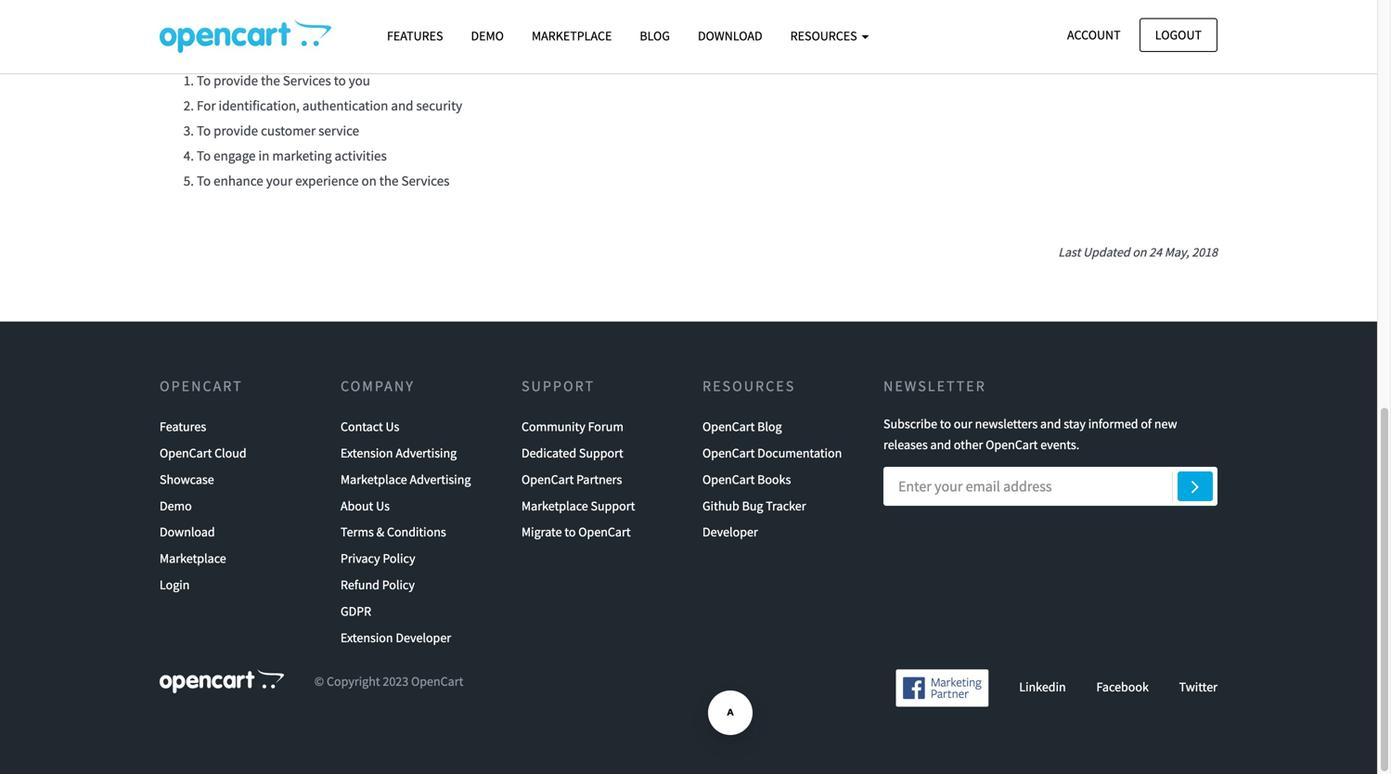 Task type: describe. For each thing, give the bounding box(es) containing it.
subscribe
[[884, 415, 938, 432]]

security
[[416, 96, 462, 114]]

marketplace left blog link
[[532, 27, 612, 44]]

about us
[[341, 497, 390, 514]]

newsletter
[[884, 377, 986, 395]]

opencart cloud
[[160, 445, 247, 461]]

0 vertical spatial demo link
[[457, 19, 518, 52]]

1 vertical spatial developer
[[396, 629, 451, 646]]

community forum link
[[522, 414, 624, 440]]

opencart books
[[703, 471, 791, 488]]

download link for blog
[[684, 19, 777, 52]]

dedicated
[[522, 445, 577, 461]]

subscribe to our newsletters and stay informed of new releases and other opencart events.
[[884, 415, 1177, 453]]

1 horizontal spatial and
[[930, 436, 951, 453]]

opencart documentation link
[[703, 440, 842, 466]]

of
[[1141, 415, 1152, 432]]

developer link
[[703, 519, 758, 545]]

marketplace support link
[[522, 493, 635, 519]]

© copyright 2023 opencart
[[314, 673, 463, 690]]

opencart blog link
[[703, 414, 782, 440]]

opencart cloud link
[[160, 440, 247, 466]]

download for demo
[[160, 524, 215, 540]]

policy for privacy policy
[[383, 550, 415, 567]]

information
[[335, 34, 409, 53]]

terms & conditions
[[341, 524, 446, 540]]

bug
[[742, 497, 763, 514]]

enhance
[[214, 171, 263, 189]]

experience
[[295, 171, 359, 189]]

marketplace support
[[522, 497, 635, 514]]

demo for top demo link
[[471, 27, 504, 44]]

©
[[314, 673, 324, 690]]

newsletters
[[975, 415, 1038, 432]]

refund
[[341, 576, 380, 593]]

engage
[[214, 146, 256, 164]]

extension advertising
[[341, 445, 457, 461]]

marketplace advertising
[[341, 471, 471, 488]]

opencart - privacy policy image
[[160, 19, 331, 53]]

forum
[[588, 418, 624, 435]]

activities
[[335, 146, 387, 164]]

about us link
[[341, 493, 390, 519]]

login
[[160, 576, 190, 593]]

last updated on 24 may, 2018
[[1058, 244, 1218, 260]]

opencart inside subscribe to our newsletters and stay informed of new releases and other opencart events.
[[986, 436, 1038, 453]]

privacy policy link
[[341, 545, 415, 572]]

refund policy link
[[341, 572, 415, 598]]

tracker
[[766, 497, 806, 514]]

gdpr
[[341, 603, 371, 619]]

download for blog
[[698, 27, 763, 44]]

books
[[757, 471, 791, 488]]

&
[[377, 524, 384, 540]]

linkedin
[[1019, 678, 1066, 695]]

to provide the services to you for identification, authentication and security to provide customer service to engage in marketing activities to enhance your experience on the services
[[197, 71, 462, 189]]

about
[[341, 497, 373, 514]]

resources link
[[777, 19, 883, 52]]

migrate to opencart
[[522, 524, 631, 540]]

2018
[[1192, 244, 1218, 260]]

logout
[[1155, 26, 1202, 43]]

showcase link
[[160, 466, 214, 493]]

terms
[[341, 524, 374, 540]]

opencart for opencart use your personal information for the following purposes:
[[160, 34, 219, 53]]

contact us
[[341, 418, 399, 435]]

account link
[[1052, 18, 1137, 52]]

extension for extension developer
[[341, 629, 393, 646]]

linkedin link
[[1019, 678, 1066, 695]]

community forum
[[522, 418, 624, 435]]

documentation
[[757, 445, 842, 461]]

angle right image
[[1191, 475, 1199, 497]]

opencart for opencart blog
[[703, 418, 755, 435]]

opencart use your personal information for the following purposes:
[[160, 34, 578, 53]]

community
[[522, 418, 585, 435]]

us for contact us
[[386, 418, 399, 435]]

facebook
[[1097, 678, 1149, 695]]

you
[[349, 71, 370, 89]]

our
[[954, 415, 973, 432]]

facebook marketing partner image
[[896, 669, 989, 707]]

your inside 'to provide the services to you for identification, authentication and security to provide customer service to engage in marketing activities to enhance your experience on the services'
[[266, 171, 293, 189]]

migrate
[[522, 524, 562, 540]]

0 vertical spatial your
[[247, 34, 275, 53]]

logout link
[[1140, 18, 1218, 52]]

Enter your email address text field
[[884, 467, 1218, 506]]

extension for extension advertising
[[341, 445, 393, 461]]

marketplace up the migrate
[[522, 497, 588, 514]]

1 horizontal spatial on
[[1133, 244, 1147, 260]]

0 horizontal spatial demo link
[[160, 493, 192, 519]]

authentication
[[302, 96, 388, 114]]

gdpr link
[[341, 598, 371, 624]]

1 vertical spatial the
[[261, 71, 280, 89]]

login link
[[160, 572, 190, 598]]

0 vertical spatial resources
[[790, 27, 860, 44]]

releases
[[884, 436, 928, 453]]

company
[[341, 377, 415, 395]]

events.
[[1041, 436, 1080, 453]]



Task type: vqa. For each thing, say whether or not it's contained in the screenshot.
transaction
no



Task type: locate. For each thing, give the bounding box(es) containing it.
policy down privacy policy link
[[382, 576, 415, 593]]

github bug tracker
[[703, 497, 806, 514]]

opencart books link
[[703, 466, 791, 493]]

conditions
[[387, 524, 446, 540]]

migrate to opencart link
[[522, 519, 631, 545]]

opencart down opencart blog link
[[703, 445, 755, 461]]

opencart partners link
[[522, 466, 622, 493]]

partners
[[576, 471, 622, 488]]

1 vertical spatial advertising
[[410, 471, 471, 488]]

other
[[954, 436, 983, 453]]

opencart for opencart documentation
[[703, 445, 755, 461]]

1 vertical spatial extension
[[341, 629, 393, 646]]

your down in
[[266, 171, 293, 189]]

1 vertical spatial services
[[401, 171, 450, 189]]

advertising up marketplace advertising
[[396, 445, 457, 461]]

marketplace link
[[518, 19, 626, 52], [160, 545, 226, 572]]

extension
[[341, 445, 393, 461], [341, 629, 393, 646]]

1 vertical spatial to
[[940, 415, 951, 432]]

and left security
[[391, 96, 413, 114]]

provide up engage
[[214, 121, 258, 139]]

to
[[334, 71, 346, 89], [940, 415, 951, 432], [565, 524, 576, 540]]

opencart down marketplace support link
[[578, 524, 631, 540]]

may,
[[1165, 244, 1189, 260]]

0 horizontal spatial download
[[160, 524, 215, 540]]

advertising down 'extension advertising' link
[[410, 471, 471, 488]]

2 provide from the top
[[214, 121, 258, 139]]

marketplace link up login at the bottom left
[[160, 545, 226, 572]]

0 horizontal spatial features
[[160, 418, 206, 435]]

marketplace advertising link
[[341, 466, 471, 493]]

1 horizontal spatial demo link
[[457, 19, 518, 52]]

your
[[247, 34, 275, 53], [266, 171, 293, 189]]

1 vertical spatial support
[[579, 445, 623, 461]]

1 vertical spatial policy
[[382, 576, 415, 593]]

demo link
[[457, 19, 518, 52], [160, 493, 192, 519]]

1 extension from the top
[[341, 445, 393, 461]]

0 vertical spatial download link
[[684, 19, 777, 52]]

opencart inside opencart blog link
[[703, 418, 755, 435]]

2 extension from the top
[[341, 629, 393, 646]]

customer
[[261, 121, 316, 139]]

advertising
[[396, 445, 457, 461], [410, 471, 471, 488]]

opencart up opencart documentation at the bottom of the page
[[703, 418, 755, 435]]

0 horizontal spatial developer
[[396, 629, 451, 646]]

dedicated support
[[522, 445, 623, 461]]

opencart inside migrate to opencart link
[[578, 524, 631, 540]]

2023
[[383, 673, 409, 690]]

2 vertical spatial to
[[565, 524, 576, 540]]

0 horizontal spatial download link
[[160, 519, 215, 545]]

0 horizontal spatial demo
[[160, 497, 192, 514]]

the right for
[[432, 34, 453, 53]]

features link for opencart cloud
[[160, 414, 206, 440]]

opencart for opencart partners
[[522, 471, 574, 488]]

0 horizontal spatial services
[[283, 71, 331, 89]]

and
[[391, 96, 413, 114], [1040, 415, 1061, 432], [930, 436, 951, 453]]

provide
[[214, 71, 258, 89], [214, 121, 258, 139]]

demo for the leftmost demo link
[[160, 497, 192, 514]]

download right blog link
[[698, 27, 763, 44]]

2 vertical spatial the
[[379, 171, 399, 189]]

privacy policy
[[341, 550, 415, 567]]

opencart documentation
[[703, 445, 842, 461]]

blog link
[[626, 19, 684, 52]]

opencart right 2023
[[411, 673, 463, 690]]

download link
[[684, 19, 777, 52], [160, 519, 215, 545]]

terms & conditions link
[[341, 519, 446, 545]]

0 vertical spatial to
[[334, 71, 346, 89]]

advertising inside marketplace advertising link
[[410, 471, 471, 488]]

4 to from the top
[[197, 171, 211, 189]]

1 vertical spatial features
[[160, 418, 206, 435]]

cloud
[[215, 445, 247, 461]]

opencart inside opencart documentation link
[[703, 445, 755, 461]]

to down marketplace support link
[[565, 524, 576, 540]]

0 vertical spatial marketplace link
[[518, 19, 626, 52]]

extension down contact us link
[[341, 445, 393, 461]]

identification,
[[219, 96, 300, 114]]

to up for in the top left of the page
[[197, 71, 211, 89]]

2 to from the top
[[197, 121, 211, 139]]

features link for demo
[[373, 19, 457, 52]]

demo
[[471, 27, 504, 44], [160, 497, 192, 514]]

1 vertical spatial download
[[160, 524, 215, 540]]

0 vertical spatial extension
[[341, 445, 393, 461]]

to inside subscribe to our newsletters and stay informed of new releases and other opencart events.
[[940, 415, 951, 432]]

0 horizontal spatial and
[[391, 96, 413, 114]]

opencart inside opencart cloud link
[[160, 445, 212, 461]]

1 horizontal spatial download link
[[684, 19, 777, 52]]

1 horizontal spatial features
[[387, 27, 443, 44]]

1 horizontal spatial marketplace link
[[518, 19, 626, 52]]

privacy
[[341, 550, 380, 567]]

1 horizontal spatial the
[[379, 171, 399, 189]]

provide up identification,
[[214, 71, 258, 89]]

opencart for opencart
[[160, 377, 243, 395]]

to inside migrate to opencart link
[[565, 524, 576, 540]]

opencart for opencart books
[[703, 471, 755, 488]]

showcase
[[160, 471, 214, 488]]

1 vertical spatial provide
[[214, 121, 258, 139]]

0 vertical spatial us
[[386, 418, 399, 435]]

1 vertical spatial features link
[[160, 414, 206, 440]]

to left engage
[[197, 146, 211, 164]]

contact
[[341, 418, 383, 435]]

us right about at the left bottom of the page
[[376, 497, 390, 514]]

updated
[[1083, 244, 1130, 260]]

demo link right for
[[457, 19, 518, 52]]

opencart up opencart cloud
[[160, 377, 243, 395]]

opencart blog
[[703, 418, 782, 435]]

1 horizontal spatial developer
[[703, 524, 758, 540]]

download down showcase link
[[160, 524, 215, 540]]

advertising inside 'extension advertising' link
[[396, 445, 457, 461]]

opencart
[[160, 34, 219, 53], [160, 377, 243, 395], [703, 418, 755, 435], [986, 436, 1038, 453], [160, 445, 212, 461], [703, 445, 755, 461], [522, 471, 574, 488], [703, 471, 755, 488], [578, 524, 631, 540], [411, 673, 463, 690]]

opencart up showcase
[[160, 445, 212, 461]]

and up events. at the right
[[1040, 415, 1061, 432]]

features up opencart cloud
[[160, 418, 206, 435]]

2 vertical spatial and
[[930, 436, 951, 453]]

opencart inside 'opencart partners' link
[[522, 471, 574, 488]]

1 vertical spatial us
[[376, 497, 390, 514]]

marketing
[[272, 146, 332, 164]]

0 vertical spatial blog
[[640, 27, 670, 44]]

0 horizontal spatial blog
[[640, 27, 670, 44]]

us up extension advertising
[[386, 418, 399, 435]]

developer up 2023
[[396, 629, 451, 646]]

us
[[386, 418, 399, 435], [376, 497, 390, 514]]

us for about us
[[376, 497, 390, 514]]

1 vertical spatial on
[[1133, 244, 1147, 260]]

extension down gdpr link
[[341, 629, 393, 646]]

in
[[258, 146, 270, 164]]

twitter link
[[1179, 678, 1218, 695]]

1 vertical spatial your
[[266, 171, 293, 189]]

support for dedicated
[[579, 445, 623, 461]]

1 vertical spatial resources
[[703, 377, 796, 395]]

opencart down newsletters
[[986, 436, 1038, 453]]

0 vertical spatial advertising
[[396, 445, 457, 461]]

facebook link
[[1097, 678, 1149, 695]]

to down for in the top left of the page
[[197, 121, 211, 139]]

account
[[1067, 26, 1121, 43]]

for
[[412, 34, 429, 53]]

features
[[387, 27, 443, 44], [160, 418, 206, 435]]

opencart down 'dedicated' in the bottom left of the page
[[522, 471, 574, 488]]

and inside 'to provide the services to you for identification, authentication and security to provide customer service to engage in marketing activities to enhance your experience on the services'
[[391, 96, 413, 114]]

services down personal
[[283, 71, 331, 89]]

0 vertical spatial demo
[[471, 27, 504, 44]]

0 vertical spatial services
[[283, 71, 331, 89]]

features left following
[[387, 27, 443, 44]]

demo down showcase link
[[160, 497, 192, 514]]

features link
[[373, 19, 457, 52], [160, 414, 206, 440]]

1 horizontal spatial to
[[565, 524, 576, 540]]

your right use
[[247, 34, 275, 53]]

support up partners
[[579, 445, 623, 461]]

services down security
[[401, 171, 450, 189]]

policy for refund policy
[[382, 576, 415, 593]]

use
[[222, 34, 244, 53]]

1 vertical spatial demo
[[160, 497, 192, 514]]

policy down terms & conditions link on the left of the page
[[383, 550, 415, 567]]

download link for demo
[[160, 519, 215, 545]]

0 vertical spatial the
[[432, 34, 453, 53]]

1 vertical spatial marketplace link
[[160, 545, 226, 572]]

demo link down showcase
[[160, 493, 192, 519]]

to
[[197, 71, 211, 89], [197, 121, 211, 139], [197, 146, 211, 164], [197, 171, 211, 189]]

0 vertical spatial policy
[[383, 550, 415, 567]]

advertising for marketplace advertising
[[410, 471, 471, 488]]

1 vertical spatial blog
[[757, 418, 782, 435]]

0 horizontal spatial marketplace link
[[160, 545, 226, 572]]

last
[[1058, 244, 1081, 260]]

1 vertical spatial demo link
[[160, 493, 192, 519]]

features for opencart cloud
[[160, 418, 206, 435]]

to left the you
[[334, 71, 346, 89]]

features for demo
[[387, 27, 443, 44]]

opencart for opencart cloud
[[160, 445, 212, 461]]

3 to from the top
[[197, 146, 211, 164]]

1 vertical spatial and
[[1040, 415, 1061, 432]]

twitter
[[1179, 678, 1218, 695]]

the up identification,
[[261, 71, 280, 89]]

to for migrate to opencart
[[565, 524, 576, 540]]

1 horizontal spatial download
[[698, 27, 763, 44]]

0 vertical spatial support
[[522, 377, 595, 395]]

0 vertical spatial developer
[[703, 524, 758, 540]]

0 vertical spatial features
[[387, 27, 443, 44]]

1 horizontal spatial demo
[[471, 27, 504, 44]]

advertising for extension advertising
[[396, 445, 457, 461]]

contact us link
[[341, 414, 399, 440]]

developer down github
[[703, 524, 758, 540]]

for
[[197, 96, 216, 114]]

support down partners
[[591, 497, 635, 514]]

0 horizontal spatial features link
[[160, 414, 206, 440]]

2 horizontal spatial the
[[432, 34, 453, 53]]

on inside 'to provide the services to you for identification, authentication and security to provide customer service to engage in marketing activities to enhance your experience on the services'
[[361, 171, 377, 189]]

2 horizontal spatial to
[[940, 415, 951, 432]]

copyright
[[327, 673, 380, 690]]

purposes:
[[517, 34, 578, 53]]

policy
[[383, 550, 415, 567], [382, 576, 415, 593]]

opencart up github
[[703, 471, 755, 488]]

1 to from the top
[[197, 71, 211, 89]]

to inside 'to provide the services to you for identification, authentication and security to provide customer service to engage in marketing activities to enhance your experience on the services'
[[334, 71, 346, 89]]

demo left 'purposes:'
[[471, 27, 504, 44]]

support up community at the bottom
[[522, 377, 595, 395]]

developer
[[703, 524, 758, 540], [396, 629, 451, 646]]

and left 'other'
[[930, 436, 951, 453]]

on down activities
[[361, 171, 377, 189]]

0 vertical spatial features link
[[373, 19, 457, 52]]

0 vertical spatial provide
[[214, 71, 258, 89]]

0 horizontal spatial to
[[334, 71, 346, 89]]

marketplace link right following
[[518, 19, 626, 52]]

to for subscribe to our newsletters and stay informed of new releases and other opencart events.
[[940, 415, 951, 432]]

0 vertical spatial on
[[361, 171, 377, 189]]

extension developer
[[341, 629, 451, 646]]

opencart image
[[160, 669, 284, 694]]

2 horizontal spatial and
[[1040, 415, 1061, 432]]

0 horizontal spatial on
[[361, 171, 377, 189]]

informed
[[1088, 415, 1138, 432]]

extension advertising link
[[341, 440, 457, 466]]

1 horizontal spatial services
[[401, 171, 450, 189]]

marketplace up login at the bottom left
[[160, 550, 226, 567]]

0 vertical spatial and
[[391, 96, 413, 114]]

github bug tracker link
[[703, 493, 806, 519]]

following
[[456, 34, 514, 53]]

on left the 24
[[1133, 244, 1147, 260]]

support for marketplace
[[591, 497, 635, 514]]

1 provide from the top
[[214, 71, 258, 89]]

opencart inside opencart books link
[[703, 471, 755, 488]]

1 vertical spatial download link
[[160, 519, 215, 545]]

marketplace up the about us
[[341, 471, 407, 488]]

opencart partners
[[522, 471, 622, 488]]

1 horizontal spatial features link
[[373, 19, 457, 52]]

github
[[703, 497, 740, 514]]

to left our
[[940, 415, 951, 432]]

opencart left use
[[160, 34, 219, 53]]

2 vertical spatial support
[[591, 497, 635, 514]]

blog
[[640, 27, 670, 44], [757, 418, 782, 435]]

resources
[[790, 27, 860, 44], [703, 377, 796, 395]]

the down activities
[[379, 171, 399, 189]]

0 vertical spatial download
[[698, 27, 763, 44]]

1 horizontal spatial blog
[[757, 418, 782, 435]]

0 horizontal spatial the
[[261, 71, 280, 89]]

on
[[361, 171, 377, 189], [1133, 244, 1147, 260]]

refund policy
[[341, 576, 415, 593]]

to left enhance
[[197, 171, 211, 189]]

service
[[318, 121, 359, 139]]



